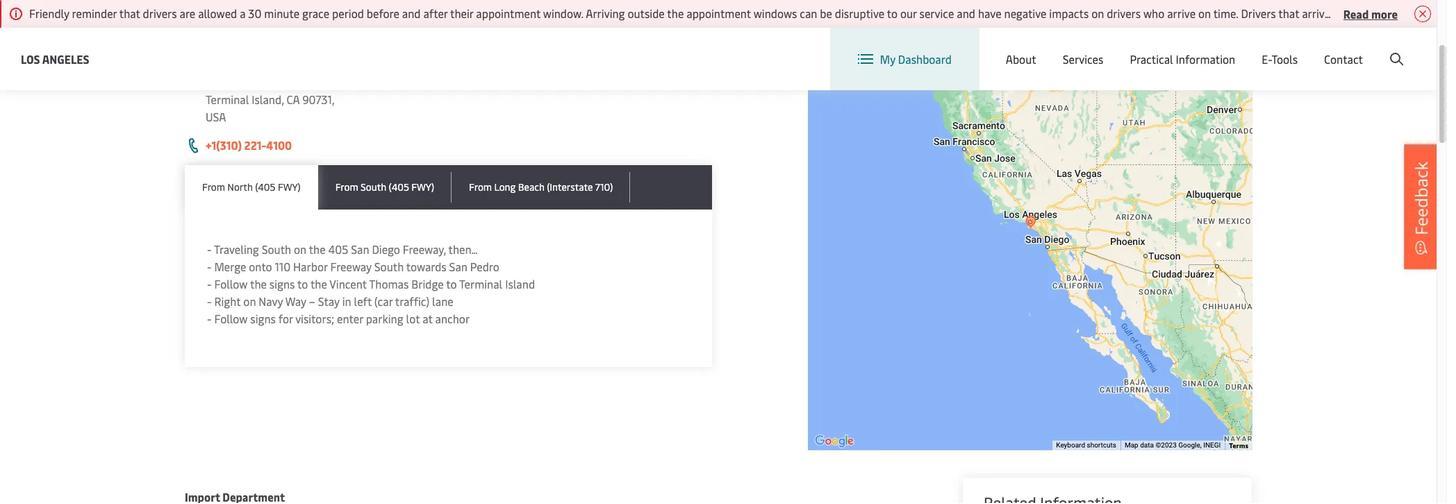 Task type: locate. For each thing, give the bounding box(es) containing it.
1 horizontal spatial and
[[957, 6, 975, 21]]

1 their from the left
[[450, 6, 473, 21]]

map region
[[766, 0, 1299, 504]]

drivers left are
[[143, 6, 177, 21]]

from for from north (405 fwy)
[[202, 181, 225, 194]]

read
[[1343, 6, 1369, 21]]

san down then… at left
[[449, 259, 467, 274]]

arriving
[[586, 6, 625, 21]]

login
[[1298, 41, 1325, 56]]

from left long
[[469, 181, 492, 194]]

1 follow from the top
[[214, 277, 248, 292]]

the
[[667, 6, 684, 21], [309, 242, 326, 257], [250, 277, 267, 292], [310, 277, 327, 292]]

5 - from the top
[[207, 311, 212, 327]]

minute
[[264, 6, 300, 21]]

fwy) down 4100
[[278, 181, 301, 194]]

1 - from the top
[[207, 242, 212, 257]]

–
[[309, 294, 315, 309]]

0 horizontal spatial to
[[297, 277, 308, 292]]

2 arrive from the left
[[1302, 6, 1331, 21]]

follow down right
[[214, 311, 248, 327]]

0 horizontal spatial (405
[[255, 181, 276, 194]]

arrive
[[1167, 6, 1196, 21], [1302, 6, 1331, 21]]

my dashboard
[[880, 51, 952, 67]]

to left our
[[887, 6, 898, 21]]

los down friendly
[[21, 51, 40, 66]]

google image
[[811, 433, 857, 451]]

long
[[494, 181, 516, 194]]

feedback
[[1410, 161, 1433, 235]]

1 horizontal spatial (405
[[389, 181, 409, 194]]

towards
[[406, 259, 447, 274]]

1 horizontal spatial drivers
[[1107, 6, 1141, 21]]

and left have
[[957, 6, 975, 21]]

from north (405 fwy) tab panel
[[185, 210, 712, 368]]

at
[[423, 311, 433, 327]]

login / create account link
[[1272, 28, 1410, 69]]

1 horizontal spatial san
[[449, 259, 467, 274]]

terminal inside - traveling south on the 405 san diego freeway, then… - merge onto 110 harbor freeway south towards san pedro - follow the signs to the vincent thomas bridge to terminal island - right on navy way – stay in left (car traffic) lane - follow signs for visitors; enter parking lot at anchor
[[459, 277, 502, 292]]

1 horizontal spatial outside
[[1333, 6, 1370, 21]]

(405
[[255, 181, 276, 194], [389, 181, 409, 194]]

/
[[1328, 41, 1332, 56]]

2 and from the left
[[957, 6, 975, 21]]

terminal island, ca 90731, usa
[[206, 92, 335, 124]]

follow
[[214, 277, 248, 292], [214, 311, 248, 327]]

arrive up login
[[1302, 6, 1331, 21]]

3 from from the left
[[469, 181, 492, 194]]

and
[[402, 6, 421, 21], [957, 6, 975, 21]]

google,
[[1178, 442, 1202, 450]]

from for from long beach  (interstate 710)
[[469, 181, 492, 194]]

1 horizontal spatial fwy)
[[412, 181, 434, 194]]

1 horizontal spatial that
[[1279, 6, 1299, 21]]

outside left more
[[1333, 6, 1370, 21]]

on right impacts at the right
[[1092, 6, 1104, 21]]

0 vertical spatial follow
[[214, 277, 248, 292]]

read more button
[[1343, 5, 1398, 22]]

2 vertical spatial south
[[374, 259, 404, 274]]

(car
[[374, 294, 393, 309]]

south up thomas
[[374, 259, 404, 274]]

0 vertical spatial south
[[361, 181, 386, 194]]

110
[[275, 259, 290, 274]]

terminal inside terminal island, ca 90731, usa
[[206, 92, 249, 107]]

1 (405 from the left
[[255, 181, 276, 194]]

south up diego at the left of page
[[361, 181, 386, 194]]

0 horizontal spatial fwy)
[[278, 181, 301, 194]]

map data ©2023 google, inegi
[[1125, 442, 1221, 450]]

3 - from the top
[[207, 277, 212, 292]]

+1(310)
[[206, 138, 242, 153]]

allowed
[[198, 6, 237, 21]]

lot
[[406, 311, 420, 327]]

dashboard
[[898, 51, 952, 67]]

switch
[[1046, 40, 1079, 56]]

appointment left windows
[[687, 6, 751, 21]]

period
[[332, 6, 364, 21]]

south up 110
[[262, 242, 291, 257]]

follow down merge
[[214, 277, 248, 292]]

2 horizontal spatial from
[[469, 181, 492, 194]]

from north (405 fwy) button
[[185, 165, 318, 210]]

+1(310) 221-4100
[[206, 138, 292, 153]]

1 appointment from the left
[[476, 6, 541, 21]]

0 horizontal spatial their
[[450, 6, 473, 21]]

0 vertical spatial san
[[351, 242, 369, 257]]

0 horizontal spatial arrive
[[1167, 6, 1196, 21]]

1 from from the left
[[202, 181, 225, 194]]

that right the 'reminder'
[[119, 6, 140, 21]]

from up 405 on the left of the page
[[335, 181, 358, 194]]

(405 for south
[[389, 181, 409, 194]]

san up freeway at left
[[351, 242, 369, 257]]

0 vertical spatial angeles
[[430, 6, 498, 33]]

signs
[[269, 277, 295, 292], [250, 311, 276, 327]]

4 - from the top
[[207, 294, 212, 309]]

to up lane
[[446, 277, 457, 292]]

their
[[450, 6, 473, 21], [1373, 6, 1396, 21]]

from left north
[[202, 181, 225, 194]]

terms
[[1229, 441, 1248, 451]]

their right "after"
[[450, 6, 473, 21]]

that right drivers at the top of page
[[1279, 6, 1299, 21]]

impacts
[[1049, 6, 1089, 21]]

from north (405 fwy)
[[202, 181, 301, 194]]

map
[[1125, 442, 1138, 450]]

0 horizontal spatial terminal
[[206, 92, 249, 107]]

1 horizontal spatial their
[[1373, 6, 1396, 21]]

0 vertical spatial signs
[[269, 277, 295, 292]]

1 vertical spatial los
[[21, 51, 40, 66]]

0 vertical spatial terminal
[[206, 92, 249, 107]]

fwy) up freeway,
[[412, 181, 434, 194]]

close alert image
[[1415, 6, 1431, 22]]

have
[[978, 6, 1002, 21]]

0 horizontal spatial and
[[402, 6, 421, 21]]

island
[[505, 277, 535, 292]]

1 horizontal spatial from
[[335, 181, 358, 194]]

visitors;
[[295, 311, 334, 327]]

1 vertical spatial south
[[262, 242, 291, 257]]

signs down navy
[[250, 311, 276, 327]]

1 vertical spatial terminal
[[459, 277, 502, 292]]

outside right arriving at left top
[[628, 6, 665, 21]]

(405 right north
[[255, 181, 276, 194]]

appointment
[[476, 6, 541, 21], [687, 6, 751, 21]]

30
[[248, 6, 262, 21]]

0 horizontal spatial from
[[202, 181, 225, 194]]

0 horizontal spatial san
[[351, 242, 369, 257]]

san
[[351, 242, 369, 257], [449, 259, 467, 274]]

drivers left who
[[1107, 6, 1141, 21]]

1 horizontal spatial arrive
[[1302, 6, 1331, 21]]

terminal up usa
[[206, 92, 249, 107]]

0 horizontal spatial appointment
[[476, 6, 541, 21]]

1 fwy) from the left
[[278, 181, 301, 194]]

their right read
[[1373, 6, 1396, 21]]

to
[[887, 6, 898, 21], [297, 277, 308, 292], [446, 277, 457, 292]]

2 fwy) from the left
[[412, 181, 434, 194]]

tab list containing from north (405 fwy)
[[185, 165, 712, 210]]

710)
[[595, 181, 613, 194]]

from long beach  (interstate 710)
[[469, 181, 613, 194]]

tab list
[[185, 165, 712, 210]]

to up way
[[297, 277, 308, 292]]

1 horizontal spatial terminal
[[459, 277, 502, 292]]

1 vertical spatial san
[[449, 259, 467, 274]]

1 vertical spatial follow
[[214, 311, 248, 327]]

1 horizontal spatial los
[[396, 6, 426, 33]]

2 (405 from the left
[[389, 181, 409, 194]]

1 outside from the left
[[628, 6, 665, 21]]

los right 400
[[396, 6, 426, 33]]

2 from from the left
[[335, 181, 358, 194]]

that
[[119, 6, 140, 21], [1279, 6, 1299, 21]]

1 horizontal spatial appointment
[[687, 6, 751, 21]]

island,
[[252, 92, 284, 107]]

outside
[[628, 6, 665, 21], [1333, 6, 1370, 21]]

1 vertical spatial angeles
[[42, 51, 89, 66]]

signs down 110
[[269, 277, 295, 292]]

(405 up diego at the left of page
[[389, 181, 409, 194]]

2 appointment from the left
[[687, 6, 751, 21]]

1 drivers from the left
[[143, 6, 177, 21]]

0 horizontal spatial drivers
[[143, 6, 177, 21]]

arrive right who
[[1167, 6, 1196, 21]]

create
[[1335, 41, 1367, 56]]

global menu button
[[1138, 27, 1246, 69]]

2 their from the left
[[1373, 6, 1396, 21]]

terminal down pedro
[[459, 277, 502, 292]]

los
[[396, 6, 426, 33], [21, 51, 40, 66]]

0 horizontal spatial outside
[[628, 6, 665, 21]]

0 horizontal spatial that
[[119, 6, 140, 21]]

windows
[[754, 6, 797, 21]]

and left "after"
[[402, 6, 421, 21]]

pedro
[[470, 259, 499, 274]]

switch location button
[[1024, 40, 1124, 56]]

1 horizontal spatial angeles
[[430, 6, 498, 33]]

friendly reminder that drivers are allowed a 30 minute grace period before and after their appointment window. arriving outside the appointment windows can be disruptive to our service and have negative impacts on drivers who arrive on time. drivers that arrive outside their appointme
[[29, 6, 1447, 21]]

appointment left "window."
[[476, 6, 541, 21]]



Task type: vqa. For each thing, say whether or not it's contained in the screenshot.
the drivers
yes



Task type: describe. For each thing, give the bounding box(es) containing it.
+1(310) 221-4100 link
[[206, 138, 292, 153]]

anchor
[[435, 311, 470, 327]]

our
[[900, 6, 917, 21]]

traffic)
[[395, 294, 430, 309]]

disruptive
[[835, 6, 885, 21]]

from south (405 fwy) button
[[318, 165, 452, 210]]

appointme
[[1399, 6, 1447, 21]]

2 follow from the top
[[214, 311, 248, 327]]

from long beach  (interstate 710) button
[[452, 165, 630, 210]]

global
[[1169, 41, 1201, 56]]

©2023
[[1156, 442, 1177, 450]]

parking
[[366, 311, 403, 327]]

221-
[[244, 138, 266, 153]]

right
[[214, 294, 241, 309]]

global menu
[[1169, 41, 1232, 56]]

be
[[820, 6, 832, 21]]

enter
[[337, 311, 363, 327]]

on up harbor
[[294, 242, 306, 257]]

400
[[355, 6, 391, 33]]

stay
[[318, 294, 340, 309]]

for
[[278, 311, 293, 327]]

north
[[227, 181, 253, 194]]

2 outside from the left
[[1333, 6, 1370, 21]]

from for from south (405 fwy)
[[335, 181, 358, 194]]

menu
[[1204, 41, 1232, 56]]

time.
[[1213, 6, 1238, 21]]

grace
[[302, 6, 329, 21]]

terms link
[[1229, 441, 1248, 451]]

freeway
[[330, 259, 372, 274]]

service
[[920, 6, 954, 21]]

2 that from the left
[[1279, 6, 1299, 21]]

apm
[[185, 6, 225, 33]]

90731,
[[302, 92, 335, 107]]

lane
[[432, 294, 453, 309]]

read more
[[1343, 6, 1398, 21]]

1 and from the left
[[402, 6, 421, 21]]

(405 for north
[[255, 181, 276, 194]]

a
[[240, 6, 246, 21]]

1 vertical spatial signs
[[250, 311, 276, 327]]

apm terminals pier 400 los angeles
[[185, 6, 498, 33]]

los angeles link
[[21, 50, 89, 68]]

diego
[[372, 242, 400, 257]]

fwy) for from north (405 fwy)
[[278, 181, 301, 194]]

my dashboard button
[[858, 28, 952, 90]]

usa
[[206, 109, 226, 124]]

before
[[367, 6, 399, 21]]

(interstate
[[547, 181, 593, 194]]

ca
[[287, 92, 300, 107]]

405
[[328, 242, 348, 257]]

left
[[354, 294, 372, 309]]

who
[[1144, 6, 1165, 21]]

beach
[[518, 181, 545, 194]]

los angeles
[[21, 51, 89, 66]]

1 that from the left
[[119, 6, 140, 21]]

1 arrive from the left
[[1167, 6, 1196, 21]]

0 horizontal spatial angeles
[[42, 51, 89, 66]]

- traveling south on the 405 san diego freeway, then… - merge onto 110 harbor freeway south towards san pedro - follow the signs to the vincent thomas bridge to terminal island - right on navy way – stay in left (car traffic) lane - follow signs for visitors; enter parking lot at anchor
[[207, 242, 535, 327]]

0 horizontal spatial los
[[21, 51, 40, 66]]

inegi
[[1203, 442, 1221, 450]]

data
[[1140, 442, 1154, 450]]

traveling
[[214, 242, 259, 257]]

vincent
[[330, 277, 367, 292]]

2 drivers from the left
[[1107, 6, 1141, 21]]

negative
[[1004, 6, 1047, 21]]

keyboard shortcuts
[[1056, 442, 1116, 450]]

merge
[[214, 259, 246, 274]]

fwy) for from south (405 fwy)
[[412, 181, 434, 194]]

1 horizontal spatial to
[[446, 277, 457, 292]]

way
[[285, 294, 306, 309]]

location
[[1081, 40, 1124, 56]]

more
[[1371, 6, 1398, 21]]

2 horizontal spatial to
[[887, 6, 898, 21]]

pier
[[318, 6, 350, 33]]

0 vertical spatial los
[[396, 6, 426, 33]]

on left time.
[[1198, 6, 1211, 21]]

shortcuts
[[1087, 442, 1116, 450]]

harbor
[[293, 259, 328, 274]]

switch location
[[1046, 40, 1124, 56]]

from south (405 fwy)
[[335, 181, 434, 194]]

south inside button
[[361, 181, 386, 194]]

feedback button
[[1404, 144, 1439, 269]]

are
[[180, 6, 195, 21]]

can
[[800, 6, 817, 21]]

window.
[[543, 6, 583, 21]]

4100
[[266, 138, 292, 153]]

thomas
[[369, 277, 409, 292]]

login / create account
[[1298, 41, 1410, 56]]

onto
[[249, 259, 272, 274]]

2 - from the top
[[207, 259, 212, 274]]

on left navy
[[243, 294, 256, 309]]

freeway,
[[403, 242, 446, 257]]

navy
[[259, 294, 283, 309]]

my
[[880, 51, 895, 67]]

bridge
[[411, 277, 444, 292]]



